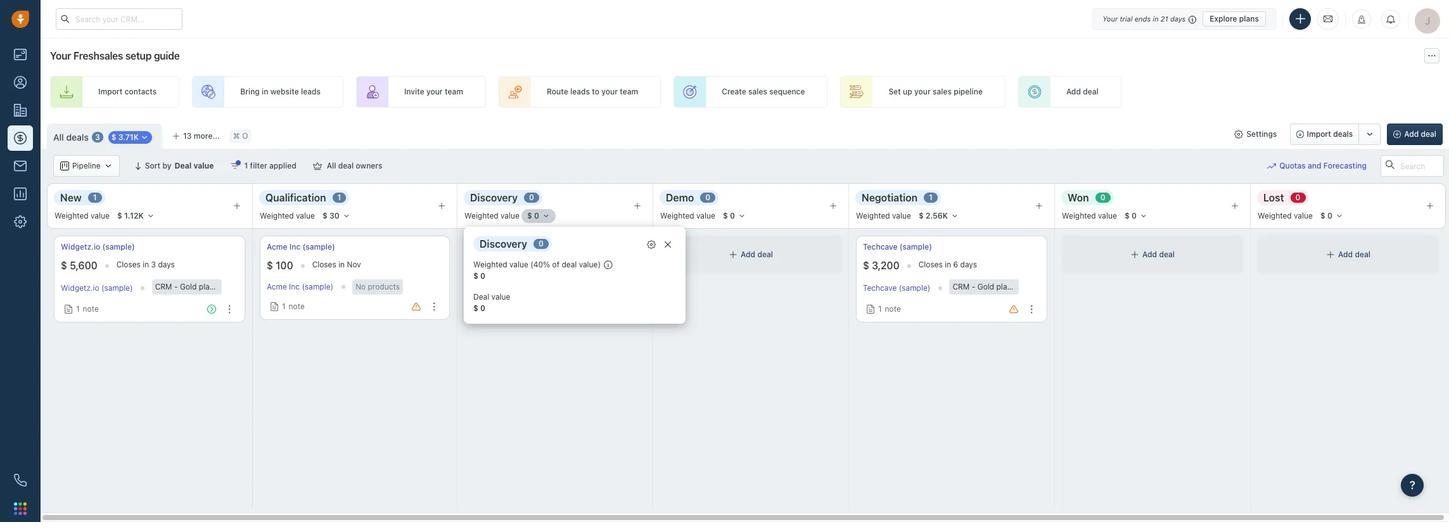 Task type: locate. For each thing, give the bounding box(es) containing it.
0 vertical spatial import
[[98, 87, 123, 97]]

1 horizontal spatial -
[[972, 282, 976, 292]]

container_wx8msf4aqz5i3rn1 image inside all deal owners "button"
[[313, 162, 322, 170]]

0 horizontal spatial closes
[[116, 260, 141, 269]]

3 closes from the left
[[919, 260, 943, 269]]

widgetz.io (sample) link down 5,600
[[61, 284, 133, 293]]

1 note down 5,600
[[76, 304, 99, 314]]

3 down $ 1.12k button
[[151, 260, 156, 269]]

in left "6"
[[945, 260, 951, 269]]

website
[[270, 87, 299, 97]]

deals up pipeline
[[66, 132, 89, 142]]

13
[[183, 131, 192, 141]]

2 crm from the left
[[953, 282, 970, 292]]

techcave (sample) link down the 3,200
[[863, 284, 931, 293]]

0 horizontal spatial monthly
[[216, 282, 245, 292]]

invite your team link
[[356, 76, 486, 108]]

closes right 5,600
[[116, 260, 141, 269]]

1 horizontal spatial deal
[[473, 292, 489, 302]]

2 monthly from the left
[[1014, 282, 1043, 292]]

2 horizontal spatial your
[[915, 87, 931, 97]]

0 vertical spatial acme inc (sample) link
[[267, 241, 335, 252]]

widgetz.io (sample)
[[61, 242, 135, 252], [61, 284, 133, 293]]

container_wx8msf4aqz5i3rn1 image
[[104, 162, 113, 170], [1268, 162, 1277, 170], [647, 240, 656, 249], [533, 250, 542, 259], [729, 250, 738, 259], [1131, 250, 1140, 259], [1327, 250, 1335, 259]]

monthly for 5,600
[[216, 282, 245, 292]]

1 horizontal spatial note
[[289, 302, 305, 311]]

1 horizontal spatial your
[[1103, 14, 1118, 23]]

your left the trial
[[1103, 14, 1118, 23]]

plan
[[199, 282, 214, 292], [997, 282, 1012, 292]]

closes in 3 days
[[116, 260, 175, 269]]

import deals group
[[1290, 124, 1381, 145]]

0 vertical spatial acme
[[267, 242, 287, 252]]

7 weighted value from the left
[[1258, 211, 1313, 221]]

1 vertical spatial widgetz.io (sample) link
[[61, 284, 133, 293]]

no products
[[356, 282, 400, 292]]

contacts
[[125, 87, 157, 97]]

0 horizontal spatial 1 note
[[76, 304, 99, 314]]

0 horizontal spatial days
[[158, 260, 175, 269]]

2 techcave (sample) link from the top
[[863, 284, 931, 293]]

closes left "6"
[[919, 260, 943, 269]]

1 vertical spatial techcave (sample) link
[[863, 284, 931, 293]]

pipeline button
[[53, 155, 120, 177]]

team right to
[[620, 87, 638, 97]]

1 horizontal spatial crm
[[953, 282, 970, 292]]

deals inside button
[[1334, 129, 1353, 139]]

crm down "6"
[[953, 282, 970, 292]]

1 vertical spatial discovery
[[480, 238, 527, 249]]

1 horizontal spatial team
[[620, 87, 638, 97]]

1 horizontal spatial plan
[[997, 282, 1012, 292]]

1 monthly from the left
[[216, 282, 245, 292]]

leads right website
[[301, 87, 321, 97]]

1 horizontal spatial deals
[[1334, 129, 1353, 139]]

2 techcave from the top
[[863, 284, 897, 293]]

sales right create
[[749, 87, 768, 97]]

1 vertical spatial techcave
[[863, 284, 897, 293]]

crm
[[155, 282, 172, 292], [953, 282, 970, 292]]

acme down '$ 100'
[[267, 282, 287, 292]]

1 note down 100
[[282, 302, 305, 311]]

1 down $ 3,200
[[878, 304, 882, 314]]

2 acme from the top
[[267, 282, 287, 292]]

add for won
[[1143, 250, 1157, 259]]

widgetz.io (sample) link up 5,600
[[61, 241, 135, 252]]

1 down 100
[[282, 302, 286, 311]]

weighted for demo
[[660, 211, 694, 221]]

techcave (sample) down the 3,200
[[863, 284, 931, 293]]

$ inside $ 2.56k button
[[919, 211, 924, 221]]

(40%
[[531, 260, 550, 269]]

deals up forecasting
[[1334, 129, 1353, 139]]

your right up on the right top of page
[[915, 87, 931, 97]]

your
[[1103, 14, 1118, 23], [50, 50, 71, 61]]

0 vertical spatial widgetz.io (sample)
[[61, 242, 135, 252]]

2 horizontal spatial note
[[885, 304, 901, 314]]

sort by deal value
[[145, 161, 214, 170]]

1 horizontal spatial sales
[[933, 87, 952, 97]]

1 vertical spatial widgetz.io
[[61, 284, 99, 293]]

4 $ 0 button from the left
[[1315, 209, 1349, 223]]

2 weighted value from the left
[[260, 211, 315, 221]]

in right bring at the top of the page
[[262, 87, 268, 97]]

1 widgetz.io from the top
[[61, 242, 100, 252]]

1 inc from the top
[[290, 242, 301, 252]]

weighted for new
[[55, 211, 89, 221]]

0 horizontal spatial crm - gold plan monthly (sample)
[[155, 282, 279, 292]]

0 horizontal spatial 3
[[95, 133, 100, 142]]

container_wx8msf4aqz5i3rn1 image
[[1235, 130, 1244, 139], [140, 133, 149, 142], [60, 162, 69, 170], [230, 162, 239, 170], [313, 162, 322, 170], [664, 240, 672, 249], [604, 260, 613, 269], [270, 302, 279, 311], [64, 305, 73, 314], [866, 305, 875, 314]]

$ 0 button for won
[[1119, 209, 1154, 223]]

0 vertical spatial 3
[[95, 133, 100, 142]]

techcave
[[863, 242, 898, 252], [863, 284, 897, 293]]

deal
[[1083, 87, 1099, 97], [1421, 129, 1437, 139], [338, 161, 354, 170], [562, 250, 577, 259], [758, 250, 773, 259], [1159, 250, 1175, 259], [1355, 250, 1371, 259], [562, 260, 577, 269]]

leads left to
[[570, 87, 590, 97]]

in
[[1153, 14, 1159, 23], [262, 87, 268, 97], [143, 260, 149, 269], [339, 260, 345, 269], [945, 260, 951, 269]]

note for $ 5,600
[[83, 304, 99, 314]]

4 weighted value from the left
[[660, 211, 716, 221]]

container_wx8msf4aqz5i3rn1 image left filter at left
[[230, 162, 239, 170]]

1 horizontal spatial monthly
[[1014, 282, 1043, 292]]

$ 0
[[527, 211, 539, 221], [723, 211, 735, 221], [1125, 211, 1137, 221], [1321, 211, 1333, 221], [473, 271, 486, 281]]

1 vertical spatial 3
[[151, 260, 156, 269]]

sales
[[749, 87, 768, 97], [933, 87, 952, 97]]

weighted
[[55, 211, 89, 221], [260, 211, 294, 221], [465, 211, 499, 221], [660, 211, 694, 221], [856, 211, 890, 221], [1062, 211, 1096, 221], [1258, 211, 1292, 221], [473, 260, 508, 269]]

0 vertical spatial widgetz.io (sample) link
[[61, 241, 135, 252]]

0 horizontal spatial leads
[[301, 87, 321, 97]]

$ 0 button for lost
[[1315, 209, 1349, 223]]

6 weighted value from the left
[[1062, 211, 1117, 221]]

invite your team
[[404, 87, 463, 97]]

$ 5,600
[[61, 260, 97, 271]]

demo
[[666, 192, 694, 203]]

container_wx8msf4aqz5i3rn1 image inside discovery dialog
[[647, 240, 656, 249]]

weighted for discovery
[[465, 211, 499, 221]]

2 techcave (sample) from the top
[[863, 284, 931, 293]]

1 horizontal spatial all
[[327, 161, 336, 170]]

container_wx8msf4aqz5i3rn1 image inside settings popup button
[[1235, 130, 1244, 139]]

1 vertical spatial widgetz.io (sample)
[[61, 284, 133, 293]]

0 vertical spatial techcave
[[863, 242, 898, 252]]

add inside button
[[1405, 129, 1419, 139]]

widgetz.io down $ 5,600
[[61, 284, 99, 293]]

all
[[53, 132, 64, 142], [327, 161, 336, 170]]

techcave up $ 3,200
[[863, 242, 898, 252]]

gold for $ 5,600
[[180, 282, 197, 292]]

route leads to your team link
[[499, 76, 661, 108]]

2 $ 0 button from the left
[[717, 209, 752, 223]]

container_wx8msf4aqz5i3rn1 image inside pipeline popup button
[[60, 162, 69, 170]]

add
[[1067, 87, 1081, 97], [1405, 129, 1419, 139], [545, 250, 560, 259], [741, 250, 756, 259], [1143, 250, 1157, 259], [1339, 250, 1353, 259]]

deals
[[1334, 129, 1353, 139], [66, 132, 89, 142]]

all up pipeline popup button
[[53, 132, 64, 142]]

1 vertical spatial techcave (sample)
[[863, 284, 931, 293]]

1 horizontal spatial gold
[[978, 282, 995, 292]]

closes for $ 100
[[312, 260, 336, 269]]

import left contacts
[[98, 87, 123, 97]]

0
[[529, 193, 534, 202], [706, 193, 711, 202], [1101, 193, 1106, 202], [1296, 193, 1301, 202], [534, 211, 539, 221], [730, 211, 735, 221], [1132, 211, 1137, 221], [1328, 211, 1333, 221], [539, 239, 544, 249], [480, 271, 486, 281], [480, 304, 486, 313]]

2 - from the left
[[972, 282, 976, 292]]

1 acme inc (sample) from the top
[[267, 242, 335, 252]]

closes left "nov"
[[312, 260, 336, 269]]

1 closes from the left
[[116, 260, 141, 269]]

monthly for 3,200
[[1014, 282, 1043, 292]]

team
[[445, 87, 463, 97], [620, 87, 638, 97]]

o
[[242, 131, 248, 141]]

2 team from the left
[[620, 87, 638, 97]]

container_wx8msf4aqz5i3rn1 image inside $ 3.71k button
[[140, 133, 149, 142]]

techcave (sample) link up the 3,200
[[863, 241, 932, 252]]

1 left filter at left
[[244, 161, 248, 170]]

techcave down $ 3,200
[[863, 284, 897, 293]]

days right "6"
[[961, 260, 977, 269]]

0 horizontal spatial all
[[53, 132, 64, 142]]

1 horizontal spatial 1 note
[[282, 302, 305, 311]]

1 up $ 2.56k at the top right of page
[[929, 193, 933, 202]]

1 crm from the left
[[155, 282, 172, 292]]

all left owners
[[327, 161, 336, 170]]

- for $ 5,600
[[174, 282, 178, 292]]

1 gold from the left
[[180, 282, 197, 292]]

sequence
[[770, 87, 805, 97]]

weighted value for won
[[1062, 211, 1117, 221]]

weighted value
[[55, 211, 110, 221], [260, 211, 315, 221], [465, 211, 520, 221], [660, 211, 716, 221], [856, 211, 911, 221], [1062, 211, 1117, 221], [1258, 211, 1313, 221]]

container_wx8msf4aqz5i3rn1 image left settings
[[1235, 130, 1244, 139]]

weighted value for lost
[[1258, 211, 1313, 221]]

acme inc (sample) up 100
[[267, 242, 335, 252]]

acme inc (sample) link
[[267, 241, 335, 252], [267, 282, 333, 292]]

owners
[[356, 161, 382, 170]]

- down the closes in 3 days
[[174, 282, 178, 292]]

phone image
[[14, 474, 27, 487]]

container_wx8msf4aqz5i3rn1 image right value)
[[604, 260, 613, 269]]

quotas
[[1280, 161, 1306, 171]]

1 $ 0 button from the left
[[522, 209, 556, 223]]

1 vertical spatial inc
[[289, 282, 300, 292]]

0 horizontal spatial your
[[427, 87, 443, 97]]

add for discovery
[[545, 250, 560, 259]]

explore plans link
[[1203, 11, 1266, 26]]

1 note
[[282, 302, 305, 311], [76, 304, 99, 314], [878, 304, 901, 314]]

1 horizontal spatial crm - gold plan monthly (sample)
[[953, 282, 1077, 292]]

note
[[289, 302, 305, 311], [83, 304, 99, 314], [885, 304, 901, 314]]

3
[[95, 133, 100, 142], [151, 260, 156, 269]]

days
[[1171, 14, 1186, 23], [158, 260, 175, 269], [961, 260, 977, 269]]

0 horizontal spatial gold
[[180, 282, 197, 292]]

closes
[[116, 260, 141, 269], [312, 260, 336, 269], [919, 260, 943, 269]]

1 your from the left
[[427, 87, 443, 97]]

all deals 3
[[53, 132, 100, 142]]

crm - gold plan monthly (sample) for $ 5,600
[[155, 282, 279, 292]]

- for $ 3,200
[[972, 282, 976, 292]]

note down 5,600
[[83, 304, 99, 314]]

$ 30 button
[[317, 209, 356, 223]]

1 vertical spatial import
[[1307, 129, 1332, 139]]

0 horizontal spatial deals
[[66, 132, 89, 142]]

crm - gold plan monthly (sample)
[[155, 282, 279, 292], [953, 282, 1077, 292]]

note for $ 3,200
[[885, 304, 901, 314]]

days for $ 3,200
[[961, 260, 977, 269]]

$ 3.71k button
[[108, 131, 152, 144]]

1 crm - gold plan monthly (sample) from the left
[[155, 282, 279, 292]]

0 vertical spatial techcave (sample) link
[[863, 241, 932, 252]]

2 crm - gold plan monthly (sample) from the left
[[953, 282, 1077, 292]]

in left "nov"
[[339, 260, 345, 269]]

all for deals
[[53, 132, 64, 142]]

0 horizontal spatial deal
[[175, 161, 192, 170]]

inc up 100
[[290, 242, 301, 252]]

leads
[[301, 87, 321, 97], [570, 87, 590, 97]]

techcave (sample) up the 3,200
[[863, 242, 932, 252]]

$ 0 inside discovery dialog
[[473, 271, 486, 281]]

5,600
[[70, 260, 97, 271]]

your right invite
[[427, 87, 443, 97]]

techcave (sample)
[[863, 242, 932, 252], [863, 284, 931, 293]]

0 horizontal spatial -
[[174, 282, 178, 292]]

import
[[98, 87, 123, 97], [1307, 129, 1332, 139]]

qualification
[[266, 192, 326, 203]]

1 vertical spatial all
[[327, 161, 336, 170]]

bring in website leads link
[[192, 76, 343, 108]]

weighted value for negotiation
[[856, 211, 911, 221]]

your right to
[[602, 87, 618, 97]]

1 techcave from the top
[[863, 242, 898, 252]]

create sales sequence
[[722, 87, 805, 97]]

1 widgetz.io (sample) link from the top
[[61, 241, 135, 252]]

$ 30
[[323, 211, 340, 221]]

1 team from the left
[[445, 87, 463, 97]]

$ inside $ 30 button
[[323, 211, 328, 221]]

monthly
[[216, 282, 245, 292], [1014, 282, 1043, 292]]

value)
[[579, 260, 601, 269]]

add for demo
[[741, 250, 756, 259]]

0 horizontal spatial import
[[98, 87, 123, 97]]

3 weighted value from the left
[[465, 211, 520, 221]]

3 inside all deals 3
[[95, 133, 100, 142]]

1 note for $ 5,600
[[76, 304, 99, 314]]

3 for in
[[151, 260, 156, 269]]

0 vertical spatial your
[[1103, 14, 1118, 23]]

1 plan from the left
[[199, 282, 214, 292]]

1 vertical spatial deal
[[473, 292, 489, 302]]

1 - from the left
[[174, 282, 178, 292]]

acme up '$ 100'
[[267, 242, 287, 252]]

all deal owners button
[[305, 155, 391, 177]]

2 horizontal spatial days
[[1171, 14, 1186, 23]]

team right invite
[[445, 87, 463, 97]]

in for negotiation
[[945, 260, 951, 269]]

crm down the closes in 3 days
[[155, 282, 172, 292]]

your for your freshsales setup guide
[[50, 50, 71, 61]]

in down $ 1.12k button
[[143, 260, 149, 269]]

inc down 100
[[289, 282, 300, 292]]

widgetz.io (sample) link
[[61, 241, 135, 252], [61, 284, 133, 293]]

$ 0 for discovery
[[527, 211, 539, 221]]

widgetz.io (sample) up 5,600
[[61, 242, 135, 252]]

2 gold from the left
[[978, 282, 995, 292]]

lost
[[1264, 192, 1284, 203]]

3 $ 0 button from the left
[[1119, 209, 1154, 223]]

$ 3.71k
[[111, 133, 139, 142]]

0 horizontal spatial team
[[445, 87, 463, 97]]

1 horizontal spatial import
[[1307, 129, 1332, 139]]

team inside invite your team link
[[445, 87, 463, 97]]

import inside button
[[1307, 129, 1332, 139]]

container_wx8msf4aqz5i3rn1 image right 'applied'
[[313, 162, 322, 170]]

add deal
[[1067, 87, 1099, 97], [1405, 129, 1437, 139], [545, 250, 577, 259], [741, 250, 773, 259], [1143, 250, 1175, 259], [1339, 250, 1371, 259]]

bring
[[240, 87, 260, 97]]

$ 0 button for discovery
[[522, 209, 556, 223]]

0 horizontal spatial crm
[[155, 282, 172, 292]]

deal inside deal value $ 0
[[473, 292, 489, 302]]

0 vertical spatial discovery
[[470, 192, 518, 203]]

container_wx8msf4aqz5i3rn1 image right 3.71k
[[140, 133, 149, 142]]

1 weighted value from the left
[[55, 211, 110, 221]]

1 vertical spatial your
[[50, 50, 71, 61]]

2 widgetz.io (sample) link from the top
[[61, 284, 133, 293]]

0 vertical spatial all
[[53, 132, 64, 142]]

-
[[174, 282, 178, 292], [972, 282, 976, 292]]

1 horizontal spatial your
[[602, 87, 618, 97]]

your left freshsales
[[50, 50, 71, 61]]

0 vertical spatial techcave (sample)
[[863, 242, 932, 252]]

13 more...
[[183, 131, 220, 141]]

gold
[[180, 282, 197, 292], [978, 282, 995, 292]]

set up your sales pipeline
[[889, 87, 983, 97]]

0 vertical spatial widgetz.io
[[61, 242, 100, 252]]

acme inc (sample) down 100
[[267, 282, 333, 292]]

deal inside discovery dialog
[[562, 260, 577, 269]]

3 for deals
[[95, 133, 100, 142]]

1 vertical spatial acme inc (sample)
[[267, 282, 333, 292]]

acme inc (sample) link down 100
[[267, 282, 333, 292]]

widgetz.io up $ 5,600
[[61, 242, 100, 252]]

1 horizontal spatial closes
[[312, 260, 336, 269]]

acme
[[267, 242, 287, 252], [267, 282, 287, 292]]

note down the 3,200
[[885, 304, 901, 314]]

widgetz.io (sample) down 5,600
[[61, 284, 133, 293]]

import inside "link"
[[98, 87, 123, 97]]

0 horizontal spatial sales
[[749, 87, 768, 97]]

send email image
[[1324, 14, 1333, 24]]

1 horizontal spatial days
[[961, 260, 977, 269]]

2 horizontal spatial closes
[[919, 260, 943, 269]]

1 note for $ 3,200
[[878, 304, 901, 314]]

2 closes from the left
[[312, 260, 336, 269]]

container_wx8msf4aqz5i3rn1 image inside pipeline popup button
[[104, 162, 113, 170]]

1 inside button
[[244, 161, 248, 170]]

days down $ 1.12k button
[[158, 260, 175, 269]]

⌘
[[233, 131, 240, 141]]

1 widgetz.io (sample) from the top
[[61, 242, 135, 252]]

1 horizontal spatial leads
[[570, 87, 590, 97]]

0 horizontal spatial note
[[83, 304, 99, 314]]

0 horizontal spatial your
[[50, 50, 71, 61]]

0 vertical spatial inc
[[290, 242, 301, 252]]

container_wx8msf4aqz5i3rn1 image left pipeline
[[60, 162, 69, 170]]

plan for 5,600
[[199, 282, 214, 292]]

crm for $ 3,200
[[953, 282, 970, 292]]

2 plan from the left
[[997, 282, 1012, 292]]

1 vertical spatial acme
[[267, 282, 287, 292]]

acme inc (sample) link up 100
[[267, 241, 335, 252]]

1 vertical spatial acme inc (sample) link
[[267, 282, 333, 292]]

import up quotas and forecasting at the right
[[1307, 129, 1332, 139]]

0 vertical spatial acme inc (sample)
[[267, 242, 335, 252]]

note down 100
[[289, 302, 305, 311]]

add deal for discovery
[[545, 250, 577, 259]]

filter
[[250, 161, 267, 170]]

1 acme inc (sample) link from the top
[[267, 241, 335, 252]]

3 right all deals "link"
[[95, 133, 100, 142]]

5 weighted value from the left
[[856, 211, 911, 221]]

deals for all
[[66, 132, 89, 142]]

all inside "button"
[[327, 161, 336, 170]]

1 note down the 3,200
[[878, 304, 901, 314]]

6
[[954, 260, 958, 269]]

add deal for won
[[1143, 250, 1175, 259]]

add for lost
[[1339, 250, 1353, 259]]

2 horizontal spatial 1 note
[[878, 304, 901, 314]]

sales left pipeline
[[933, 87, 952, 97]]

- down closes in 6 days
[[972, 282, 976, 292]]

value for discovery
[[501, 211, 520, 221]]

up
[[903, 87, 913, 97]]

1 acme from the top
[[267, 242, 287, 252]]

in left 21 in the right top of the page
[[1153, 14, 1159, 23]]

0 horizontal spatial plan
[[199, 282, 214, 292]]

days right 21 in the right top of the page
[[1171, 14, 1186, 23]]

1 horizontal spatial 3
[[151, 260, 156, 269]]

route leads to your team
[[547, 87, 638, 97]]

freshsales
[[73, 50, 123, 61]]

value for lost
[[1294, 211, 1313, 221]]



Task type: vqa. For each thing, say whether or not it's contained in the screenshot.
Delete
no



Task type: describe. For each thing, give the bounding box(es) containing it.
2 inc from the top
[[289, 282, 300, 292]]

explore
[[1210, 14, 1238, 23]]

$ 3,200
[[863, 260, 900, 271]]

your trial ends in 21 days
[[1103, 14, 1186, 23]]

create sales sequence link
[[674, 76, 828, 108]]

container_wx8msf4aqz5i3rn1 image down '$ 100'
[[270, 302, 279, 311]]

$ 0 for demo
[[723, 211, 735, 221]]

all deals link
[[53, 131, 89, 144]]

Search field
[[1381, 155, 1444, 177]]

import contacts
[[98, 87, 157, 97]]

applied
[[269, 161, 296, 170]]

note for $ 100
[[289, 302, 305, 311]]

deal inside "button"
[[338, 161, 354, 170]]

container_wx8msf4aqz5i3rn1 image down $ 3,200
[[866, 305, 875, 314]]

in for new
[[143, 260, 149, 269]]

$ 100
[[267, 260, 293, 271]]

1 down $ 5,600
[[76, 304, 80, 314]]

weighted for negotiation
[[856, 211, 890, 221]]

$ inside $ 3.71k button
[[111, 133, 116, 142]]

weighted value (40% of deal value)
[[473, 260, 601, 269]]

route
[[547, 87, 568, 97]]

your freshsales setup guide
[[50, 50, 180, 61]]

2 your from the left
[[602, 87, 618, 97]]

deals for import
[[1334, 129, 1353, 139]]

2 widgetz.io (sample) from the top
[[61, 284, 133, 293]]

closes in 6 days
[[919, 260, 977, 269]]

add deal button
[[1388, 124, 1443, 145]]

deal value $ 0
[[473, 292, 510, 313]]

sort
[[145, 161, 160, 170]]

negotiation
[[862, 192, 918, 203]]

weighted value for new
[[55, 211, 110, 221]]

value for demo
[[697, 211, 716, 221]]

team inside route leads to your team link
[[620, 87, 638, 97]]

container_wx8msf4aqz5i3rn1 image down demo
[[664, 240, 672, 249]]

discovery inside discovery dialog
[[480, 238, 527, 249]]

1 up $ 30 button
[[338, 193, 341, 202]]

pipeline
[[72, 161, 101, 171]]

$ 2.56k button
[[913, 209, 965, 223]]

all for deal
[[327, 161, 336, 170]]

crm - gold plan monthly (sample) for $ 3,200
[[953, 282, 1077, 292]]

100
[[276, 260, 293, 271]]

2 sales from the left
[[933, 87, 952, 97]]

1.12k
[[124, 211, 144, 221]]

0 vertical spatial deal
[[175, 161, 192, 170]]

new
[[60, 192, 82, 203]]

1 techcave (sample) link from the top
[[863, 241, 932, 252]]

$ 0 button for demo
[[717, 209, 752, 223]]

explore plans
[[1210, 14, 1259, 23]]

weighted value for discovery
[[465, 211, 520, 221]]

value for won
[[1098, 211, 1117, 221]]

discovery dialog
[[464, 227, 686, 324]]

freshworks switcher image
[[14, 502, 27, 515]]

2 widgetz.io from the top
[[61, 284, 99, 293]]

products
[[368, 282, 400, 292]]

import for import deals
[[1307, 129, 1332, 139]]

import deals
[[1307, 129, 1353, 139]]

settings button
[[1228, 124, 1284, 145]]

by
[[163, 161, 171, 170]]

add deal for lost
[[1339, 250, 1371, 259]]

add deal link
[[1018, 76, 1122, 108]]

container_wx8msf4aqz5i3rn1 image down $ 5,600
[[64, 305, 73, 314]]

import deals button
[[1290, 124, 1360, 145]]

$ 1.12k
[[117, 211, 144, 221]]

quotas and forecasting link
[[1268, 155, 1380, 177]]

and
[[1308, 161, 1322, 171]]

in for qualification
[[339, 260, 345, 269]]

13 more... button
[[165, 127, 227, 145]]

weighted for lost
[[1258, 211, 1292, 221]]

gold for $ 3,200
[[978, 282, 995, 292]]

weighted for won
[[1062, 211, 1096, 221]]

1 filter applied button
[[222, 155, 305, 177]]

plans
[[1240, 14, 1259, 23]]

all deal owners
[[327, 161, 382, 170]]

1 filter applied
[[244, 161, 296, 170]]

setup
[[125, 50, 152, 61]]

phone element
[[8, 468, 33, 493]]

21
[[1161, 14, 1169, 23]]

import for import contacts
[[98, 87, 123, 97]]

guide
[[154, 50, 180, 61]]

ends
[[1135, 14, 1151, 23]]

won
[[1068, 192, 1089, 203]]

container_wx8msf4aqz5i3rn1 image inside 1 filter applied button
[[230, 162, 239, 170]]

invite
[[404, 87, 424, 97]]

Search your CRM... text field
[[56, 8, 183, 30]]

crm for $ 5,600
[[155, 282, 172, 292]]

1 leads from the left
[[301, 87, 321, 97]]

2 acme inc (sample) link from the top
[[267, 282, 333, 292]]

nov
[[347, 260, 361, 269]]

1 techcave (sample) from the top
[[863, 242, 932, 252]]

weighted value for demo
[[660, 211, 716, 221]]

add deal for demo
[[741, 250, 773, 259]]

0 inside deal value $ 0
[[480, 304, 486, 313]]

closes for $ 5,600
[[116, 260, 141, 269]]

bring in website leads
[[240, 87, 321, 97]]

value for qualification
[[296, 211, 315, 221]]

container_wx8msf4aqz5i3rn1 image inside quotas and forecasting link
[[1268, 162, 1277, 170]]

value for negotiation
[[892, 211, 911, 221]]

your for your trial ends in 21 days
[[1103, 14, 1118, 23]]

2.56k
[[926, 211, 948, 221]]

no
[[356, 282, 366, 292]]

1 note for $ 100
[[282, 302, 305, 311]]

$ 0 for lost
[[1321, 211, 1333, 221]]

closes for $ 3,200
[[919, 260, 943, 269]]

techcave inside techcave (sample) link
[[863, 242, 898, 252]]

set
[[889, 87, 901, 97]]

2 acme inc (sample) from the top
[[267, 282, 333, 292]]

value inside deal value $ 0
[[492, 292, 510, 302]]

$ 0 for won
[[1125, 211, 1137, 221]]

in inside bring in website leads link
[[262, 87, 268, 97]]

forecasting
[[1324, 161, 1367, 171]]

$ 3.71k button
[[104, 130, 156, 145]]

⌘ o
[[233, 131, 248, 141]]

plan for 3,200
[[997, 282, 1012, 292]]

of
[[552, 260, 560, 269]]

3.71k
[[118, 133, 139, 142]]

to
[[592, 87, 600, 97]]

weighted inside discovery dialog
[[473, 260, 508, 269]]

trial
[[1120, 14, 1133, 23]]

value for new
[[91, 211, 110, 221]]

weighted value for qualification
[[260, 211, 315, 221]]

settings
[[1247, 129, 1277, 139]]

pipeline
[[954, 87, 983, 97]]

days for $ 5,600
[[158, 260, 175, 269]]

deal inside button
[[1421, 129, 1437, 139]]

quotas and forecasting
[[1280, 161, 1367, 171]]

more...
[[194, 131, 220, 141]]

add deal inside button
[[1405, 129, 1437, 139]]

import contacts link
[[50, 76, 179, 108]]

set up your sales pipeline link
[[841, 76, 1006, 108]]

3,200
[[872, 260, 900, 271]]

weighted for qualification
[[260, 211, 294, 221]]

1 sales from the left
[[749, 87, 768, 97]]

$ inside $ 1.12k button
[[117, 211, 122, 221]]

closes in nov
[[312, 260, 361, 269]]

create
[[722, 87, 747, 97]]

2 leads from the left
[[570, 87, 590, 97]]

1 right new
[[93, 193, 97, 202]]

3 your from the left
[[915, 87, 931, 97]]

$ inside deal value $ 0
[[473, 304, 478, 313]]



